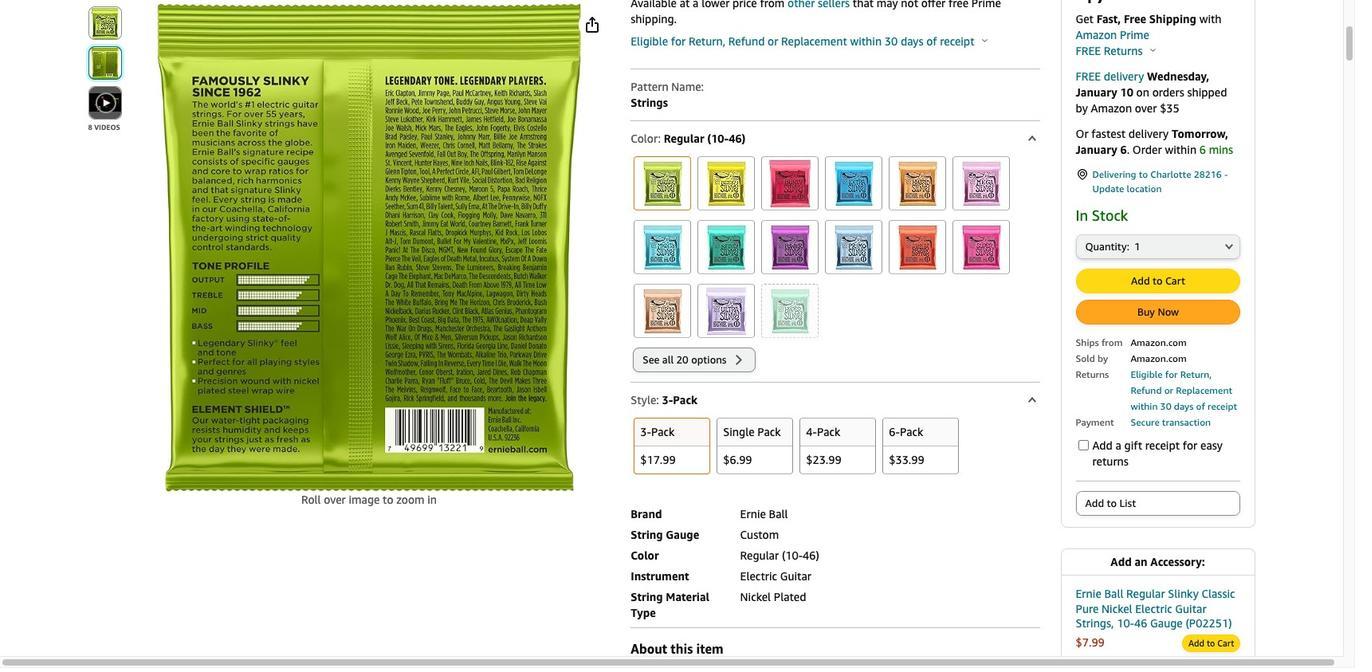 Task type: vqa. For each thing, say whether or not it's contained in the screenshot.
for associated with Eligible for Return, Refund or Replacement within 30 days of receipt
yes



Task type: describe. For each thing, give the bounding box(es) containing it.
secure transaction
[[1131, 417, 1212, 429]]

selected style is 3-pack. tap to collapse. element
[[631, 383, 1040, 416]]

1 vertical spatial (10-
[[782, 549, 803, 562]]

electric guitar
[[741, 570, 812, 583]]

charlotte
[[1151, 169, 1192, 180]]

power (11-48) image
[[767, 223, 814, 271]]

hyper (8-42) image
[[767, 287, 814, 335]]

mins
[[1210, 143, 1234, 157]]

plated
[[774, 590, 807, 604]]

burly (11-52) image
[[767, 160, 814, 207]]

1 vertical spatial add to cart submit
[[1184, 636, 1240, 652]]

offer
[[922, 0, 946, 10]]

1 vertical spatial within
[[1165, 143, 1197, 157]]

amazon prime link
[[1076, 28, 1150, 42]]

add an accessory:
[[1111, 555, 1206, 569]]

30 for eligible for return, refund or replacement within 30 days of receipt payment
[[1161, 401, 1172, 413]]

free
[[1124, 12, 1147, 26]]

amazon inside on orders shipped by amazon over $35
[[1091, 102, 1133, 115]]

string for string material type
[[631, 590, 663, 604]]

refund for eligible for return, refund or replacement within 30 days of receipt payment
[[1131, 385, 1162, 397]]

0 horizontal spatial electric
[[741, 570, 778, 583]]

by inside on orders shipped by amazon over $35
[[1076, 102, 1088, 115]]

ernie for ernie ball regular slinky classic pure nickel electric guitar strings, 10-46 gauge (p02251)
[[1076, 587, 1102, 601]]

in
[[428, 493, 437, 506]]

buy
[[1138, 306, 1156, 318]]

Buy Now submit
[[1077, 301, 1240, 324]]

to inside the delivering to charlotte 28216 - update location
[[1139, 169, 1149, 180]]

eligible for return, refund or replacement within 30 days of receipt
[[631, 34, 978, 48]]

4-pack
[[806, 425, 841, 439]]

to down (p02251)
[[1207, 638, 1216, 649]]

style:
[[631, 393, 659, 407]]

not
[[901, 0, 919, 10]]

in stock
[[1076, 207, 1129, 224]]

eligible for return, refund or replacement within 30 days of receipt button for returns
[[1131, 367, 1238, 413]]

update
[[1093, 183, 1125, 195]]

free delivery link
[[1076, 70, 1145, 83]]

pure
[[1076, 602, 1099, 615]]

free returns
[[1076, 44, 1146, 58]]

add a gift receipt for easy returns
[[1093, 439, 1223, 468]]

See all 20 options submit
[[634, 349, 755, 372]]

on
[[1137, 86, 1150, 99]]

46
[[1135, 616, 1148, 630]]

$7.99
[[1076, 636, 1105, 649]]

guitar inside ernie ball regular slinky classic pure nickel electric guitar strings, 10-46 gauge (p02251)
[[1176, 602, 1207, 615]]

free returns button
[[1076, 43, 1156, 59]]

0 horizontal spatial add to cart
[[1132, 275, 1186, 287]]

item
[[697, 641, 724, 657]]

within for eligible for return, refund or replacement within 30 days of receipt payment
[[1131, 401, 1158, 413]]

(p02251)
[[1186, 616, 1233, 630]]

sold
[[1076, 353, 1096, 365]]

style: 3-pack
[[631, 393, 698, 407]]

over inside on orders shipped by amazon over $35
[[1136, 102, 1158, 115]]

color: regular (10-46)
[[631, 132, 746, 145]]

ball for ernie ball regular slinky classic pure nickel electric guitar strings, 10-46 gauge (p02251)
[[1105, 587, 1124, 601]]

regular (10-46)
[[741, 549, 820, 562]]

0 vertical spatial add to cart submit
[[1077, 270, 1240, 293]]

color
[[631, 549, 659, 562]]

string for string gauge
[[631, 528, 663, 542]]

Add a gift receipt for easy returns checkbox
[[1079, 440, 1089, 451]]

pattern name: strings
[[631, 80, 704, 109]]

see all 20 options
[[643, 353, 730, 366]]

prime inside the that may not offer free prime shipping.
[[972, 0, 1002, 10]]

mega (10.5-48) image
[[958, 160, 1006, 207]]

$33.99
[[889, 453, 925, 467]]

order
[[1133, 143, 1163, 157]]

that may not offer free prime shipping.
[[631, 0, 1002, 26]]

color:
[[631, 132, 661, 145]]

location
[[1127, 183, 1162, 195]]

ernie ball regular slinky classic pure nickel electric guitar strings, 10-46 gauge (p02251) link
[[1076, 587, 1241, 633]]

0 vertical spatial delivery
[[1104, 70, 1145, 83]]

for inside add a gift receipt for easy returns
[[1183, 439, 1198, 452]]

6-
[[889, 425, 900, 439]]

10
[[1121, 86, 1134, 99]]

for for eligible for return, refund or replacement within 30 days of receipt
[[671, 34, 686, 48]]

0 vertical spatial (10-
[[708, 132, 729, 145]]

shipped
[[1188, 86, 1228, 99]]

options
[[692, 353, 727, 366]]

see
[[643, 353, 660, 366]]

regular (10-46) image
[[639, 160, 687, 207]]

free for free returns
[[1076, 44, 1101, 58]]

string gauge
[[631, 528, 700, 542]]

add for add to cart submit to the bottom
[[1189, 638, 1205, 649]]

nickel inside ernie ball regular slinky classic pure nickel electric guitar strings, 10-46 gauge (p02251)
[[1102, 602, 1133, 615]]

secure transaction button
[[1131, 415, 1212, 429]]

quantity:
[[1086, 240, 1130, 253]]

wednesday, january 10
[[1076, 70, 1210, 99]]

by inside "ships from amazon.com sold by"
[[1098, 353, 1109, 365]]

pack for 4-pack
[[817, 425, 841, 439]]

with
[[1200, 12, 1222, 26]]

custom
[[741, 528, 779, 542]]

single pack
[[724, 425, 781, 439]]

shipping
[[1150, 12, 1197, 26]]

for for eligible for return, refund or replacement within 30 days of receipt payment
[[1166, 369, 1178, 381]]

or for eligible for return, refund or replacement within 30 days of receipt payment
[[1165, 385, 1174, 397]]

single
[[724, 425, 755, 439]]

pack down the see all 20 options
[[673, 393, 698, 407]]

videos
[[94, 123, 120, 132]]

roll over image to zoom in
[[301, 493, 437, 506]]

to left zoom
[[383, 493, 394, 506]]

roll
[[301, 493, 321, 506]]

extra (8-38) image
[[830, 160, 878, 207]]

.
[[1127, 143, 1130, 157]]

-
[[1225, 169, 1229, 180]]

8 videos
[[88, 123, 120, 132]]

turbo (9.5-46) image
[[639, 287, 687, 335]]

electric inside ernie ball regular slinky classic pure nickel electric guitar strings, 10-46 gauge (p02251)
[[1136, 602, 1173, 615]]

about this item
[[631, 641, 724, 657]]

on orders shipped by amazon over $35
[[1076, 86, 1228, 115]]

1 vertical spatial regular
[[741, 549, 779, 562]]

receipt inside add a gift receipt for easy returns
[[1146, 439, 1180, 452]]

2 6 from the left
[[1200, 143, 1207, 157]]

eligible for eligible for return, refund or replacement within 30 days of receipt payment
[[1131, 369, 1163, 381]]

selected color is regular (10-46). tap to collapse. element
[[631, 121, 1040, 154]]

free
[[949, 0, 969, 10]]

$6.99
[[724, 453, 753, 467]]

1 vertical spatial add to cart
[[1189, 638, 1235, 649]]

that
[[853, 0, 874, 10]]

beefy (11-54) image
[[703, 160, 751, 207]]

secure
[[1131, 417, 1160, 429]]

from
[[1102, 337, 1123, 349]]



Task type: locate. For each thing, give the bounding box(es) containing it.
2 amazon.com from the top
[[1131, 353, 1187, 365]]

2 horizontal spatial receipt
[[1208, 401, 1238, 413]]

nickel up 10- on the bottom right of page
[[1102, 602, 1133, 615]]

46)
[[729, 132, 746, 145], [803, 549, 820, 562]]

regular right "color:"
[[664, 132, 705, 145]]

in
[[1076, 207, 1089, 224]]

add for topmost add to cart submit
[[1132, 275, 1151, 287]]

add left list
[[1086, 497, 1105, 510]]

ernie
[[741, 507, 766, 521], [1076, 587, 1102, 601]]

for inside eligible for return, refund or replacement within 30 days of receipt payment
[[1166, 369, 1178, 381]]

2 free from the top
[[1076, 70, 1101, 83]]

1 horizontal spatial cart
[[1218, 638, 1235, 649]]

delivery
[[1104, 70, 1145, 83], [1129, 127, 1169, 141]]

1 horizontal spatial return,
[[1181, 369, 1212, 381]]

1 vertical spatial cart
[[1218, 638, 1235, 649]]

returns for free returns
[[1104, 44, 1143, 58]]

2 string from the top
[[631, 590, 663, 604]]

returns inside free returns button
[[1104, 44, 1143, 58]]

0 horizontal spatial regular
[[664, 132, 705, 145]]

prime right "free"
[[972, 0, 1002, 10]]

amazon.com
[[1131, 337, 1187, 349], [1131, 353, 1187, 365]]

orders
[[1153, 86, 1185, 99]]

for
[[671, 34, 686, 48], [1166, 369, 1178, 381], [1183, 439, 1198, 452]]

3-pack
[[641, 425, 675, 439]]

amazon.com returns
[[1076, 353, 1187, 381]]

2 horizontal spatial for
[[1183, 439, 1198, 452]]

regular up 46
[[1127, 587, 1166, 601]]

free for free delivery
[[1076, 70, 1101, 83]]

cart for add to cart submit to the bottom
[[1218, 638, 1235, 649]]

not even (12-56) image
[[703, 223, 751, 271]]

hybrid (9-46) image
[[894, 160, 942, 207]]

0 vertical spatial popover image
[[982, 38, 988, 42]]

add to list link
[[1077, 492, 1240, 515]]

0 horizontal spatial refund
[[729, 34, 765, 48]]

material
[[666, 590, 710, 604]]

delivery up 10
[[1104, 70, 1145, 83]]

0 vertical spatial prime
[[972, 0, 1002, 10]]

of for eligible for return, refund or replacement within 30 days of receipt payment
[[1197, 401, 1206, 413]]

refund for eligible for return, refund or replacement within 30 days of receipt
[[729, 34, 765, 48]]

(10- up beefy (11-54) image
[[708, 132, 729, 145]]

eligible inside eligible for return, refund or replacement within 30 days of receipt payment
[[1131, 369, 1163, 381]]

1 vertical spatial receipt
[[1208, 401, 1238, 413]]

ball for ernie ball
[[769, 507, 788, 521]]

of down offer
[[927, 34, 937, 48]]

1 horizontal spatial eligible for return, refund or replacement within 30 days of receipt button
[[1131, 367, 1238, 413]]

1 string from the top
[[631, 528, 663, 542]]

cart up "now"
[[1166, 275, 1186, 287]]

0 vertical spatial 3-
[[662, 393, 673, 407]]

1 vertical spatial of
[[1197, 401, 1206, 413]]

1 6 from the left
[[1121, 143, 1127, 157]]

0 horizontal spatial or
[[768, 34, 779, 48]]

0 horizontal spatial replacement
[[782, 34, 848, 48]]

electric up nickel plated
[[741, 570, 778, 583]]

ball up custom
[[769, 507, 788, 521]]

or down the that may not offer free prime shipping.
[[768, 34, 779, 48]]

eligible down "ships from amazon.com sold by" in the right bottom of the page
[[1131, 369, 1163, 381]]

add to cart down (p02251)
[[1189, 638, 1235, 649]]

gauge inside ernie ball regular slinky classic pure nickel electric guitar strings, 10-46 gauge (p02251)
[[1151, 616, 1183, 630]]

amazon.com inside "ships from amazon.com sold by"
[[1131, 337, 1187, 349]]

to up location
[[1139, 169, 1149, 180]]

prime inside the get fast, free shipping with amazon prime
[[1120, 28, 1150, 42]]

1 vertical spatial gauge
[[1151, 616, 1183, 630]]

string down 'brand' on the bottom of the page
[[631, 528, 663, 542]]

0 horizontal spatial of
[[927, 34, 937, 48]]

of
[[927, 34, 937, 48], [1197, 401, 1206, 413]]

name:
[[672, 80, 704, 93]]

free delivery
[[1076, 70, 1145, 83]]

within down tomorrow,
[[1165, 143, 1197, 157]]

over down on
[[1136, 102, 1158, 115]]

days inside eligible for return, refund or replacement within 30 days of receipt payment
[[1175, 401, 1194, 413]]

28216
[[1194, 169, 1222, 180]]

0 horizontal spatial 3-
[[641, 425, 652, 439]]

get fast, free shipping with amazon prime
[[1076, 12, 1222, 42]]

$35
[[1160, 102, 1180, 115]]

strings
[[631, 96, 668, 109]]

transaction
[[1163, 417, 1212, 429]]

0 vertical spatial 30
[[885, 34, 898, 48]]

1 vertical spatial string
[[631, 590, 663, 604]]

returns inside amazon.com returns
[[1076, 369, 1110, 381]]

1 horizontal spatial receipt
[[1146, 439, 1180, 452]]

add left the an
[[1111, 555, 1132, 569]]

ball inside ernie ball regular slinky classic pure nickel electric guitar strings, 10-46 gauge (p02251)
[[1105, 587, 1124, 601]]

string material type
[[631, 590, 710, 620]]

0 vertical spatial 46)
[[729, 132, 746, 145]]

delivering
[[1093, 169, 1137, 180]]

pack up $17.99
[[652, 425, 675, 439]]

return, for eligible for return, refund or replacement within 30 days of receipt payment
[[1181, 369, 1212, 381]]

0 vertical spatial return,
[[689, 34, 726, 48]]

amazon down get
[[1076, 28, 1118, 42]]

0 vertical spatial cart
[[1166, 275, 1186, 287]]

0 horizontal spatial prime
[[972, 0, 1002, 10]]

regular down custom
[[741, 549, 779, 562]]

refund inside eligible for return, refund or replacement within 30 days of receipt payment
[[1131, 385, 1162, 397]]

to left list
[[1107, 497, 1117, 510]]

returns for amazon.com returns
[[1076, 369, 1110, 381]]

string up type
[[631, 590, 663, 604]]

ernie ball
[[741, 507, 788, 521]]

by
[[1076, 102, 1088, 115], [1098, 353, 1109, 365]]

0 vertical spatial regular
[[664, 132, 705, 145]]

refund down amazon.com returns
[[1131, 385, 1162, 397]]

(10-
[[708, 132, 729, 145], [782, 549, 803, 562]]

ships
[[1076, 337, 1100, 349]]

receipt up the transaction
[[1208, 401, 1238, 413]]

1 vertical spatial january
[[1076, 143, 1118, 157]]

0 horizontal spatial days
[[901, 34, 924, 48]]

receipt down "free"
[[940, 34, 975, 48]]

or for eligible for return, refund or replacement within 30 days of receipt
[[768, 34, 779, 48]]

over
[[1136, 102, 1158, 115], [324, 493, 346, 506]]

nickel
[[741, 590, 771, 604], [1102, 602, 1133, 615]]

pattern
[[631, 80, 669, 93]]

january
[[1076, 86, 1118, 99], [1076, 143, 1118, 157]]

3- up $17.99
[[641, 425, 652, 439]]

0 vertical spatial guitar
[[781, 570, 812, 583]]

replacement down the that may not offer free prime shipping.
[[782, 34, 848, 48]]

popover image for eligible for return, refund or replacement within 30 days of receipt
[[982, 38, 988, 42]]

dropdown image
[[1225, 243, 1233, 250]]

gauge right 46
[[1151, 616, 1183, 630]]

1 vertical spatial ernie
[[1076, 587, 1102, 601]]

by right the sold
[[1098, 353, 1109, 365]]

None submit
[[89, 7, 121, 39], [89, 47, 121, 79], [89, 87, 121, 119], [631, 154, 695, 213], [695, 154, 759, 213], [759, 154, 822, 213], [822, 154, 886, 213], [886, 154, 950, 213], [950, 154, 1014, 213], [631, 218, 695, 277], [695, 218, 759, 277], [759, 218, 822, 277], [822, 218, 886, 277], [886, 218, 950, 277], [950, 218, 1014, 277], [631, 282, 695, 341], [695, 282, 759, 341], [759, 282, 822, 341], [635, 419, 710, 474], [718, 419, 793, 474], [801, 419, 876, 474], [884, 419, 959, 474], [89, 7, 121, 39], [89, 47, 121, 79], [89, 87, 121, 119], [631, 154, 695, 213], [695, 154, 759, 213], [759, 154, 822, 213], [822, 154, 886, 213], [886, 154, 950, 213], [950, 154, 1014, 213], [631, 218, 695, 277], [695, 218, 759, 277], [759, 218, 822, 277], [822, 218, 886, 277], [886, 218, 950, 277], [950, 218, 1014, 277], [631, 282, 695, 341], [695, 282, 759, 341], [759, 282, 822, 341], [635, 419, 710, 474], [718, 419, 793, 474], [801, 419, 876, 474], [884, 419, 959, 474]]

10-
[[1117, 616, 1135, 630]]

6
[[1121, 143, 1127, 157], [1200, 143, 1207, 157]]

1 vertical spatial by
[[1098, 353, 1109, 365]]

now
[[1158, 306, 1180, 318]]

1 vertical spatial delivery
[[1129, 127, 1169, 141]]

electric up 46
[[1136, 602, 1173, 615]]

receipt down secure transaction
[[1146, 439, 1180, 452]]

zoom
[[397, 493, 425, 506]]

guitar up the plated
[[781, 570, 812, 583]]

guitar down slinky
[[1176, 602, 1207, 615]]

cart down (p02251)
[[1218, 638, 1235, 649]]

return,
[[689, 34, 726, 48], [1181, 369, 1212, 381]]

within for eligible for return, refund or replacement within 30 days of receipt
[[850, 34, 882, 48]]

1 horizontal spatial popover image
[[1151, 48, 1156, 52]]

delivery up order
[[1129, 127, 1169, 141]]

eligible for return, refund or replacement within 30 days of receipt button
[[631, 34, 988, 48], [1131, 367, 1238, 413]]

1 vertical spatial 30
[[1161, 401, 1172, 413]]

add inside radio
[[1086, 497, 1105, 510]]

days down not
[[901, 34, 924, 48]]

amazon.com up eligible for return, refund or replacement within 30 days of receipt payment
[[1131, 353, 1187, 365]]

add to cart submit up buy now
[[1077, 270, 1240, 293]]

1 vertical spatial prime
[[1120, 28, 1150, 42]]

days for eligible for return, refund or replacement within 30 days of receipt payment
[[1175, 401, 1194, 413]]

gift
[[1125, 439, 1143, 452]]

1 vertical spatial over
[[324, 493, 346, 506]]

2 horizontal spatial within
[[1165, 143, 1197, 157]]

tomorrow,
[[1172, 127, 1229, 141]]

0 horizontal spatial within
[[850, 34, 882, 48]]

30 up the secure transaction button
[[1161, 401, 1172, 413]]

all
[[663, 353, 674, 366]]

0 horizontal spatial guitar
[[781, 570, 812, 583]]

pack for single pack
[[758, 425, 781, 439]]

string
[[631, 528, 663, 542], [631, 590, 663, 604]]

an
[[1135, 555, 1148, 569]]

1 vertical spatial electric
[[1136, 602, 1173, 615]]

add down (p02251)
[[1189, 638, 1205, 649]]

0 vertical spatial returns
[[1104, 44, 1143, 58]]

of up the transaction
[[1197, 401, 1206, 413]]

within
[[850, 34, 882, 48], [1165, 143, 1197, 157], [1131, 401, 1158, 413]]

0 vertical spatial free
[[1076, 44, 1101, 58]]

add to list
[[1086, 497, 1137, 510]]

1 horizontal spatial or
[[1165, 385, 1174, 397]]

1 vertical spatial or
[[1165, 385, 1174, 397]]

$17.99
[[641, 453, 676, 467]]

0 horizontal spatial popover image
[[982, 38, 988, 42]]

january for tomorrow, january 6
[[1076, 143, 1118, 157]]

1 horizontal spatial gauge
[[1151, 616, 1183, 630]]

return, up name:
[[689, 34, 726, 48]]

pack for 6-pack
[[900, 425, 924, 439]]

within inside eligible for return, refund or replacement within 30 days of receipt payment
[[1131, 401, 1158, 413]]

1 free from the top
[[1076, 44, 1101, 58]]

or inside eligible for return, refund or replacement within 30 days of receipt payment
[[1165, 385, 1174, 397]]

payment
[[1076, 417, 1115, 429]]

Add to List radio
[[1076, 492, 1241, 516]]

pack up $33.99
[[900, 425, 924, 439]]

0 horizontal spatial over
[[324, 493, 346, 506]]

20
[[677, 353, 689, 366]]

nickel down "electric guitar"
[[741, 590, 771, 604]]

super (9-42) image
[[958, 223, 1006, 271]]

0 horizontal spatial (10-
[[708, 132, 729, 145]]

primo (9.5-44) image
[[830, 223, 878, 271]]

add inside add a gift receipt for easy returns
[[1093, 439, 1113, 452]]

instrument
[[631, 570, 690, 583]]

0 vertical spatial over
[[1136, 102, 1158, 115]]

eligible for return, refund or replacement within 30 days of receipt button down the that may not offer free prime shipping.
[[631, 34, 988, 48]]

receipt for eligible for return, refund or replacement within 30 days of receipt
[[940, 34, 975, 48]]

or
[[1076, 127, 1089, 141]]

1 horizontal spatial ernie
[[1076, 587, 1102, 601]]

return, up the transaction
[[1181, 369, 1212, 381]]

may
[[877, 0, 899, 10]]

pack up $23.99
[[817, 425, 841, 439]]

1 vertical spatial eligible for return, refund or replacement within 30 days of receipt button
[[1131, 367, 1238, 413]]

returns down amazon prime link
[[1104, 44, 1143, 58]]

by up or
[[1076, 102, 1088, 115]]

1 horizontal spatial within
[[1131, 401, 1158, 413]]

amazon.com down buy now submit
[[1131, 337, 1187, 349]]

easy
[[1201, 439, 1223, 452]]

pack for 3-pack
[[652, 425, 675, 439]]

amazon down 10
[[1091, 102, 1133, 115]]

add to cart submit down (p02251)
[[1184, 636, 1240, 652]]

0 horizontal spatial ernie
[[741, 507, 766, 521]]

about
[[631, 641, 668, 657]]

popover image for free returns
[[1151, 48, 1156, 52]]

days
[[901, 34, 924, 48], [1175, 401, 1194, 413]]

6-pack
[[889, 425, 924, 439]]

0 vertical spatial replacement
[[782, 34, 848, 48]]

30 inside eligible for return, refund or replacement within 30 days of receipt payment
[[1161, 401, 1172, 413]]

to inside radio
[[1107, 497, 1117, 510]]

1 horizontal spatial for
[[1166, 369, 1178, 381]]

6 down or fastest delivery
[[1121, 143, 1127, 157]]

1 horizontal spatial 46)
[[803, 549, 820, 562]]

1 horizontal spatial 3-
[[662, 393, 673, 407]]

1 vertical spatial ball
[[1105, 587, 1124, 601]]

eligible down shipping.
[[631, 34, 668, 48]]

0 vertical spatial add to cart
[[1132, 275, 1186, 287]]

add for add a gift receipt for easy returns option
[[1093, 439, 1113, 452]]

2 january from the top
[[1076, 143, 1118, 157]]

slinky
[[1169, 587, 1199, 601]]

ball up 10- on the bottom right of page
[[1105, 587, 1124, 601]]

to up buy now
[[1153, 275, 1163, 287]]

3- right 'style:'
[[662, 393, 673, 407]]

popover image inside free returns button
[[1151, 48, 1156, 52]]

30 for eligible for return, refund or replacement within 30 days of receipt
[[885, 34, 898, 48]]

46) up beefy (11-54) image
[[729, 132, 746, 145]]

returns down the sold
[[1076, 369, 1110, 381]]

gauge up instrument
[[666, 528, 700, 542]]

1 vertical spatial 3-
[[641, 425, 652, 439]]

replacement inside eligible for return, refund or replacement within 30 days of receipt payment
[[1177, 385, 1233, 397]]

2 vertical spatial regular
[[1127, 587, 1166, 601]]

refund down the that may not offer free prime shipping.
[[729, 34, 765, 48]]

wednesday,
[[1148, 70, 1210, 83]]

prime down free
[[1120, 28, 1150, 42]]

replacement for eligible for return, refund or replacement within 30 days of receipt
[[782, 34, 848, 48]]

ernie up pure
[[1076, 587, 1102, 601]]

1 horizontal spatial replacement
[[1177, 385, 1233, 397]]

within down that
[[850, 34, 882, 48]]

days up the transaction
[[1175, 401, 1194, 413]]

quantity: 1
[[1086, 240, 1141, 253]]

return, inside eligible for return, refund or replacement within 30 days of receipt payment
[[1181, 369, 1212, 381]]

fast,
[[1097, 12, 1122, 26]]

Add to Cart submit
[[1077, 270, 1240, 293], [1184, 636, 1240, 652]]

ernie up custom
[[741, 507, 766, 521]]

1 vertical spatial days
[[1175, 401, 1194, 413]]

skinny top heavy bottom (10-52) image
[[894, 223, 942, 271]]

ernie inside ernie ball regular slinky classic pure nickel electric guitar strings, 10-46 gauge (p02251)
[[1076, 587, 1102, 601]]

free down free returns
[[1076, 70, 1101, 83]]

0 vertical spatial ernie
[[741, 507, 766, 521]]

eligible for eligible for return, refund or replacement within 30 days of receipt
[[631, 34, 668, 48]]

free down amazon prime link
[[1076, 44, 1101, 58]]

add to cart up buy now
[[1132, 275, 1186, 287]]

popover image inside eligible for return, refund or replacement within 30 days of receipt button
[[982, 38, 988, 42]]

delivering to charlotte 28216 - update location
[[1093, 169, 1229, 195]]

0 vertical spatial within
[[850, 34, 882, 48]]

return, for eligible for return, refund or replacement within 30 days of receipt
[[689, 34, 726, 48]]

january inside wednesday, january 10
[[1076, 86, 1118, 99]]

eligible for return, refund or replacement within 30 days of receipt button for that may not offer free prime shipping.
[[631, 34, 988, 48]]

to
[[1139, 169, 1149, 180], [1153, 275, 1163, 287], [383, 493, 394, 506], [1107, 497, 1117, 510], [1207, 638, 1216, 649]]

for left easy
[[1183, 439, 1198, 452]]

cart for topmost add to cart submit
[[1166, 275, 1186, 287]]

a
[[1116, 439, 1122, 452]]

1 vertical spatial guitar
[[1176, 602, 1207, 615]]

amazon.com inside amazon.com returns
[[1131, 353, 1187, 365]]

within up secure
[[1131, 401, 1158, 413]]

1 amazon.com from the top
[[1131, 337, 1187, 349]]

amazon inside the get fast, free shipping with amazon prime
[[1076, 28, 1118, 42]]

4-
[[806, 425, 817, 439]]

0 vertical spatial ball
[[769, 507, 788, 521]]

over right roll
[[324, 493, 346, 506]]

$23.99
[[806, 453, 842, 467]]

or fastest delivery
[[1076, 127, 1172, 141]]

0 horizontal spatial gauge
[[666, 528, 700, 542]]

pack right single
[[758, 425, 781, 439]]

add up 'buy'
[[1132, 275, 1151, 287]]

6 down tomorrow,
[[1200, 143, 1207, 157]]

1 horizontal spatial regular
[[741, 549, 779, 562]]

0 horizontal spatial eligible
[[631, 34, 668, 48]]

regular inside ernie ball regular slinky classic pure nickel electric guitar strings, 10-46 gauge (p02251)
[[1127, 587, 1166, 601]]

1 vertical spatial free
[[1076, 70, 1101, 83]]

of for eligible for return, refund or replacement within 30 days of receipt
[[927, 34, 937, 48]]

get
[[1076, 12, 1094, 26]]

1 vertical spatial popover image
[[1151, 48, 1156, 52]]

2 horizontal spatial regular
[[1127, 587, 1166, 601]]

8
[[88, 123, 92, 132]]

for down "ships from amazon.com sold by" in the right bottom of the page
[[1166, 369, 1178, 381]]

popover image
[[982, 38, 988, 42], [1151, 48, 1156, 52]]

0 vertical spatial by
[[1076, 102, 1088, 115]]

1 horizontal spatial of
[[1197, 401, 1206, 413]]

ultra (10-48) image
[[703, 287, 751, 335]]

0 vertical spatial of
[[927, 34, 937, 48]]

1 horizontal spatial prime
[[1120, 28, 1150, 42]]

add to cart
[[1132, 275, 1186, 287], [1189, 638, 1235, 649]]

1 horizontal spatial over
[[1136, 102, 1158, 115]]

1 horizontal spatial guitar
[[1176, 602, 1207, 615]]

1 horizontal spatial 30
[[1161, 401, 1172, 413]]

replacement up the transaction
[[1177, 385, 1233, 397]]

returns
[[1093, 455, 1129, 468]]

6 inside tomorrow, january 6
[[1121, 143, 1127, 157]]

string inside string material type
[[631, 590, 663, 604]]

1 horizontal spatial nickel
[[1102, 602, 1133, 615]]

replacement for eligible for return, refund or replacement within 30 days of receipt payment
[[1177, 385, 1233, 397]]

guitar
[[781, 570, 812, 583], [1176, 602, 1207, 615]]

shipping.
[[631, 12, 677, 26]]

0 vertical spatial amazon
[[1076, 28, 1118, 42]]

0 vertical spatial gauge
[[666, 528, 700, 542]]

ernie for ernie ball
[[741, 507, 766, 521]]

january for wednesday, january 10
[[1076, 86, 1118, 99]]

days for eligible for return, refund or replacement within 30 days of receipt
[[901, 34, 924, 48]]

30 down may
[[885, 34, 898, 48]]

0 horizontal spatial nickel
[[741, 590, 771, 604]]

january inside tomorrow, january 6
[[1076, 143, 1118, 157]]

free
[[1076, 44, 1101, 58], [1076, 70, 1101, 83]]

1 vertical spatial 46)
[[803, 549, 820, 562]]

january down the fastest at the right of page
[[1076, 143, 1118, 157]]

2 vertical spatial for
[[1183, 439, 1198, 452]]

receipt inside eligible for return, refund or replacement within 30 days of receipt payment
[[1208, 401, 1238, 413]]

classic
[[1202, 587, 1236, 601]]

1 horizontal spatial by
[[1098, 353, 1109, 365]]

46) up "electric guitar"
[[803, 549, 820, 562]]

1 january from the top
[[1076, 86, 1118, 99]]

(10- up "electric guitar"
[[782, 549, 803, 562]]

or up the secure transaction button
[[1165, 385, 1174, 397]]

3-
[[662, 393, 673, 407], [641, 425, 652, 439]]

1 horizontal spatial 6
[[1200, 143, 1207, 157]]

eligible for return, refund or replacement within 30 days of receipt button up the transaction
[[1131, 367, 1238, 413]]

tomorrow, january 6
[[1076, 127, 1229, 157]]

mighty (8.5-40) image
[[639, 223, 687, 271]]

receipt for eligible for return, refund or replacement within 30 days of receipt payment
[[1208, 401, 1238, 413]]

nickel plated
[[741, 590, 807, 604]]

add left a
[[1093, 439, 1113, 452]]

1 vertical spatial amazon
[[1091, 102, 1133, 115]]

1 horizontal spatial days
[[1175, 401, 1194, 413]]

of inside eligible for return, refund or replacement within 30 days of receipt payment
[[1197, 401, 1206, 413]]

january down free delivery
[[1076, 86, 1118, 99]]

list
[[1120, 497, 1137, 510]]

for down shipping.
[[671, 34, 686, 48]]

free inside button
[[1076, 44, 1101, 58]]

0 vertical spatial amazon.com
[[1131, 337, 1187, 349]]

30
[[885, 34, 898, 48], [1161, 401, 1172, 413]]

buy now
[[1138, 306, 1180, 318]]



